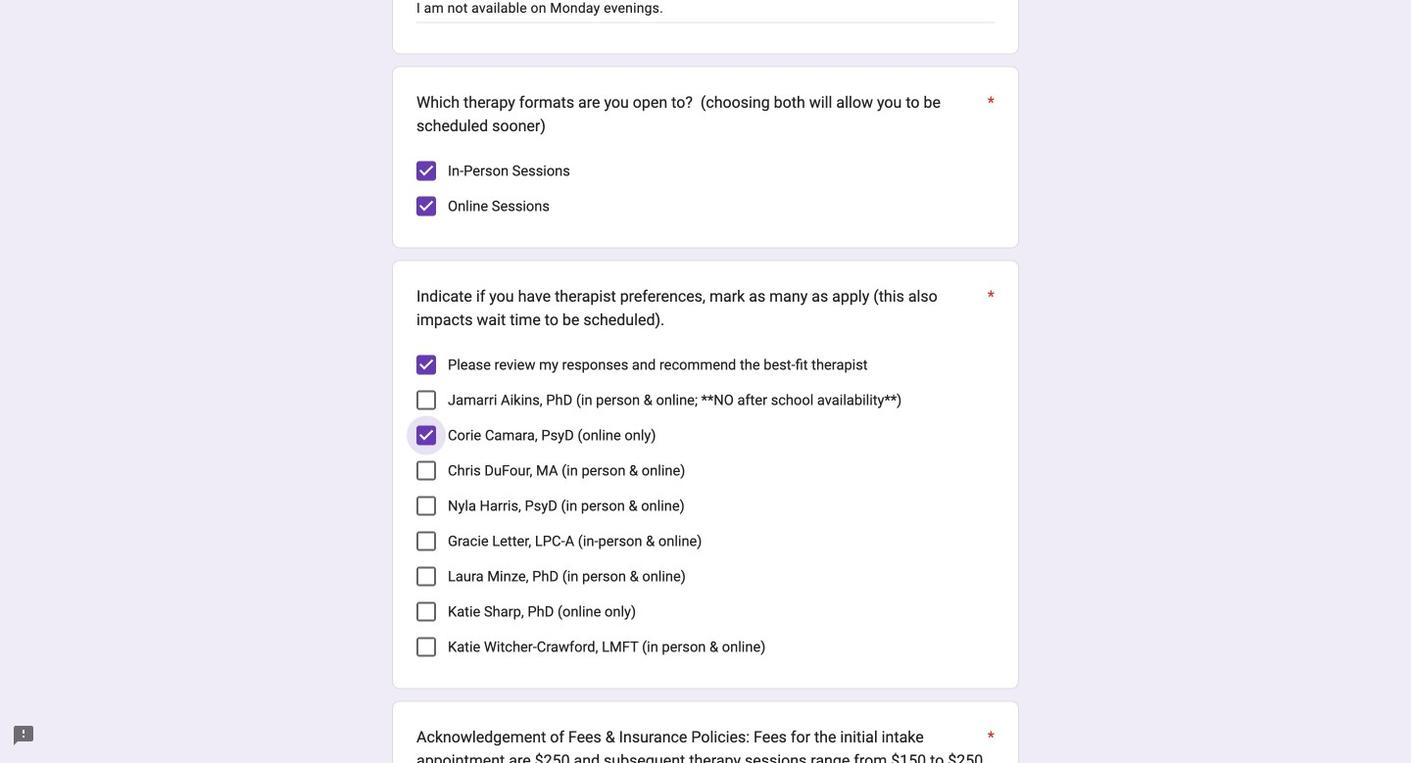 Task type: describe. For each thing, give the bounding box(es) containing it.
Gracie Letter, LPC-A (in-person & online) checkbox
[[417, 532, 436, 552]]

Your answer text field
[[417, 0, 995, 22]]

in-person sessions image
[[417, 161, 436, 181]]

heading for please review my responses and recommend the best-fit therapist checkbox
[[417, 285, 995, 332]]

Katie Witcher-Crawford, LMFT (in person & online) checkbox
[[417, 638, 436, 657]]

In-Person Sessions checkbox
[[417, 161, 436, 181]]

katie witcher-crawford, lmft (in person & online) image
[[419, 640, 434, 655]]

Nyla Harris, PsyD (in person & online) checkbox
[[417, 497, 436, 516]]

gracie letter, lpc-a (in-person & online) image
[[419, 534, 434, 550]]

Katie Sharp, PhD (online only) checkbox
[[417, 603, 436, 622]]

please review my responses and recommend the best-fit therapist image
[[417, 356, 436, 375]]

3 heading from the top
[[417, 726, 995, 764]]

heading for the in-person sessions checkbox
[[417, 91, 995, 138]]

laura minze, phd (in person & online) image
[[419, 569, 434, 585]]

Corie Camara, PsyD (online only) checkbox
[[417, 426, 436, 446]]

katie sharp, phd (online only) image
[[419, 604, 434, 620]]



Task type: vqa. For each thing, say whether or not it's contained in the screenshot.
Learn mor link
no



Task type: locate. For each thing, give the bounding box(es) containing it.
2 list from the top
[[417, 348, 995, 665]]

1 heading from the top
[[417, 91, 995, 138]]

Chris DuFour, MA (in person & online) checkbox
[[417, 461, 436, 481]]

0 vertical spatial heading
[[417, 91, 995, 138]]

online sessions image
[[417, 197, 436, 216]]

3 required question element from the top
[[984, 726, 995, 764]]

corie camara, psyd (online only) image
[[417, 426, 436, 446]]

Laura Minze, PhD (in person & online) checkbox
[[417, 567, 436, 587]]

required question element
[[984, 91, 995, 138], [984, 285, 995, 332], [984, 726, 995, 764]]

2 vertical spatial heading
[[417, 726, 995, 764]]

jamarri aikins, phd (in person & online; **no after school availability**) image
[[419, 393, 434, 408]]

list
[[417, 154, 995, 224], [417, 348, 995, 665]]

0 vertical spatial required question element
[[984, 91, 995, 138]]

1 required question element from the top
[[984, 91, 995, 138]]

1 vertical spatial required question element
[[984, 285, 995, 332]]

1 list from the top
[[417, 154, 995, 224]]

required question element for 1st list from the top of the page
[[984, 91, 995, 138]]

1 vertical spatial list
[[417, 348, 995, 665]]

Jamarri Aikins, PhD (in person & online; **NO after school availability**) checkbox
[[417, 391, 436, 410]]

heading
[[417, 91, 995, 138], [417, 285, 995, 332], [417, 726, 995, 764]]

Online Sessions checkbox
[[417, 197, 436, 216]]

2 vertical spatial required question element
[[984, 726, 995, 764]]

Please review my responses and recommend the best-fit therapist checkbox
[[417, 356, 436, 375]]

2 heading from the top
[[417, 285, 995, 332]]

1 vertical spatial heading
[[417, 285, 995, 332]]

2 required question element from the top
[[984, 285, 995, 332]]

report a problem to google image
[[12, 724, 35, 748]]

0 vertical spatial list
[[417, 154, 995, 224]]

chris dufour, ma (in person & online) image
[[419, 463, 434, 479]]

required question element for 2nd list from the top of the page
[[984, 285, 995, 332]]

nyla harris, psyd (in person & online) image
[[419, 499, 434, 514]]



